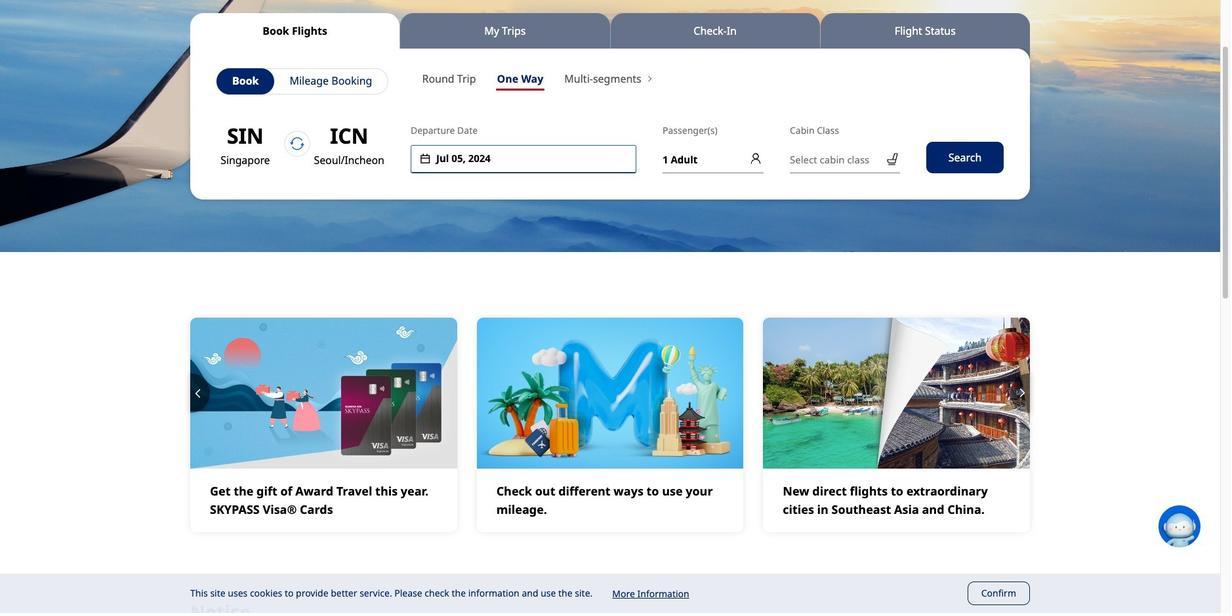Task type: vqa. For each thing, say whether or not it's contained in the screenshot.
Terms of Use LINK
no



Task type: describe. For each thing, give the bounding box(es) containing it.
booking type group
[[217, 68, 389, 95]]



Task type: locate. For each thing, give the bounding box(es) containing it.
tab list
[[190, 13, 1030, 49]]

itinerary type group
[[412, 68, 554, 93]]



